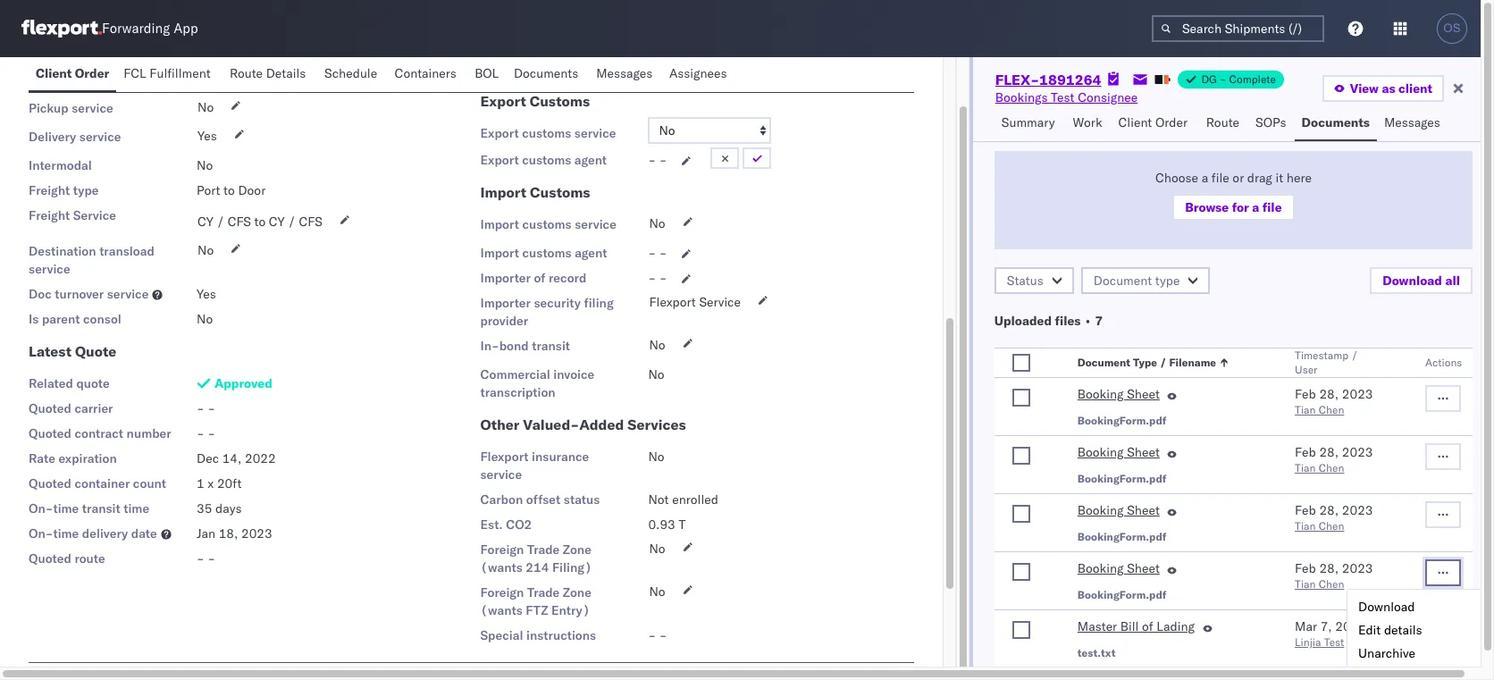 Task type: locate. For each thing, give the bounding box(es) containing it.
document inside button
[[1094, 273, 1153, 289]]

service up the consol
[[107, 286, 149, 302]]

client
[[36, 65, 72, 81], [1119, 114, 1153, 131]]

fcl fulfillment
[[124, 65, 211, 81]]

0 horizontal spatial flexport
[[480, 449, 529, 465]]

x
[[209, 71, 215, 87], [208, 476, 214, 492]]

1 vertical spatial type
[[1156, 273, 1180, 289]]

destination down freight service
[[29, 243, 96, 259]]

type inside button
[[1156, 273, 1180, 289]]

schedule button
[[317, 57, 387, 92]]

master
[[1078, 619, 1118, 635]]

1 horizontal spatial to
[[254, 214, 266, 230]]

1 customs from the top
[[522, 125, 572, 141]]

customs for import customs service
[[523, 216, 572, 232]]

x down dec
[[208, 476, 214, 492]]

1 importer from the top
[[480, 270, 531, 286]]

customs up 'importer of record'
[[523, 245, 572, 261]]

download left all
[[1383, 273, 1443, 289]]

0 vertical spatial document
[[1094, 273, 1153, 289]]

1 vertical spatial to
[[254, 214, 266, 230]]

export down export customs at the top of page
[[480, 125, 519, 141]]

0 horizontal spatial order
[[75, 65, 109, 81]]

2 feb from the top
[[1295, 444, 1317, 460]]

est.
[[480, 517, 503, 533]]

export down bol
[[480, 92, 526, 110]]

import down export customs agent
[[480, 183, 527, 201]]

1 zone from the top
[[563, 542, 592, 558]]

customs for import customs agent
[[523, 245, 572, 261]]

3 tian from the top
[[1295, 519, 1316, 533]]

1 on- from the top
[[29, 501, 53, 517]]

customs up export customs service at the top left of the page
[[530, 92, 590, 110]]

28, for first booking sheet link from the bottom of the page
[[1320, 561, 1339, 577]]

service up carbon
[[480, 467, 522, 483]]

35 days
[[197, 501, 242, 517]]

test down 1891264
[[1051, 89, 1075, 105]]

time up quoted route
[[53, 526, 79, 542]]

1 x 20ft
[[198, 71, 243, 87], [197, 476, 242, 492]]

booking sheet link
[[1078, 385, 1160, 407], [1078, 443, 1160, 465], [1078, 502, 1160, 523], [1078, 560, 1160, 581]]

destination up export customs at the top of page
[[480, 61, 548, 77]]

trade for 214
[[527, 542, 560, 558]]

4 chen from the top
[[1319, 578, 1345, 591]]

(wants inside foreign trade zone (wants 214 filing)
[[480, 560, 523, 576]]

1 x 20ft up 35 days
[[197, 476, 242, 492]]

zone up the filing) at left
[[563, 542, 592, 558]]

feb 28, 2023 tian chen
[[1295, 386, 1374, 417], [1295, 444, 1374, 475], [1295, 502, 1374, 533], [1295, 561, 1374, 591]]

0 vertical spatial documents button
[[507, 57, 589, 92]]

- -
[[649, 152, 667, 168], [649, 245, 667, 261], [649, 270, 667, 286], [197, 401, 215, 417], [197, 426, 215, 442], [197, 551, 215, 567], [649, 628, 667, 644]]

agent up record
[[575, 245, 607, 261]]

entry)
[[552, 603, 590, 619]]

1 export from the top
[[480, 92, 526, 110]]

2 vertical spatial freight
[[29, 207, 70, 223]]

zone for foreign trade zone (wants 214 filing)
[[563, 542, 592, 558]]

0 vertical spatial (wants
[[480, 560, 523, 576]]

assignees
[[669, 65, 727, 81]]

1 vertical spatial customs
[[530, 183, 591, 201]]

quoted for quoted contract number
[[29, 426, 71, 442]]

quoted left route
[[29, 551, 71, 567]]

1 up the 35
[[197, 476, 204, 492]]

1 horizontal spatial route
[[1207, 114, 1240, 131]]

0 horizontal spatial client order
[[36, 65, 109, 81]]

0 vertical spatial service
[[73, 207, 116, 223]]

0 horizontal spatial cy
[[198, 214, 213, 230]]

count left fcl in the left of the page
[[89, 72, 123, 88]]

drag
[[1248, 170, 1273, 186]]

fulfillment
[[150, 65, 211, 81]]

1 vertical spatial transit
[[82, 501, 120, 517]]

chen for first booking sheet link from the bottom of the page
[[1319, 578, 1345, 591]]

container
[[75, 476, 130, 492]]

export up import customs
[[480, 152, 519, 168]]

quoted for quoted route
[[29, 551, 71, 567]]

commercial
[[480, 367, 550, 383]]

0 vertical spatial transit
[[532, 338, 570, 354]]

2 28, from the top
[[1320, 444, 1339, 460]]

type for freight type
[[73, 182, 99, 198]]

4 sheet from the top
[[1127, 561, 1160, 577]]

4 booking sheet from the top
[[1078, 561, 1160, 577]]

contract
[[75, 426, 123, 442]]

foreign inside foreign trade zone (wants 214 filing)
[[480, 542, 524, 558]]

1 vertical spatial 1
[[197, 476, 204, 492]]

sheet for third booking sheet link
[[1127, 502, 1160, 519]]

security
[[534, 295, 581, 311]]

on- for on-time delivery date
[[29, 526, 53, 542]]

1 chen from the top
[[1319, 403, 1345, 417]]

count
[[89, 72, 123, 88], [133, 476, 166, 492]]

client down the incoterms
[[36, 65, 72, 81]]

delivery
[[82, 526, 128, 542]]

(wants inside foreign trade zone (wants ftz entry)
[[480, 603, 523, 619]]

1 horizontal spatial documents button
[[1295, 106, 1378, 141]]

flexport. image
[[21, 20, 102, 38]]

documents up export customs at the top of page
[[514, 65, 579, 81]]

0 horizontal spatial service
[[73, 207, 116, 223]]

2 (wants from the top
[[480, 603, 523, 619]]

service up export customs agent
[[575, 125, 616, 141]]

1 horizontal spatial destination
[[480, 61, 548, 77]]

3 feb from the top
[[1295, 502, 1317, 519]]

on- down rate on the left of the page
[[29, 501, 53, 517]]

route details
[[230, 65, 306, 81]]

messages left assignees
[[596, 65, 653, 81]]

is parent consol
[[29, 311, 121, 327]]

trade inside foreign trade zone (wants 214 filing)
[[527, 542, 560, 558]]

edit
[[1359, 622, 1381, 638]]

ftz
[[526, 603, 548, 619]]

customs for export customs service
[[522, 125, 572, 141]]

service up the doc
[[29, 261, 70, 277]]

3 bookingform.pdf from the top
[[1078, 530, 1167, 544]]

containers button
[[387, 57, 468, 92]]

2023 inside mar 7, 2023 linjia test
[[1336, 619, 1367, 635]]

dg
[[1202, 72, 1217, 86]]

3 customs from the top
[[523, 216, 572, 232]]

zone for foreign trade zone (wants ftz entry)
[[563, 585, 592, 601]]

export
[[480, 92, 526, 110], [480, 125, 519, 141], [480, 152, 519, 168]]

0 vertical spatial documents
[[514, 65, 579, 81]]

2 vertical spatial import
[[480, 245, 519, 261]]

sheet for first booking sheet link from the bottom of the page
[[1127, 561, 1160, 577]]

20ft up days in the bottom of the page
[[217, 476, 242, 492]]

service for export customs service
[[575, 125, 616, 141]]

browse
[[1186, 199, 1229, 215]]

document type / filename button
[[1074, 352, 1260, 370]]

route down dg
[[1207, 114, 1240, 131]]

4 customs from the top
[[523, 245, 572, 261]]

t
[[679, 517, 686, 533]]

turnover
[[55, 286, 104, 302]]

0 vertical spatial yes
[[198, 128, 217, 144]]

3 28, from the top
[[1320, 502, 1339, 519]]

0 vertical spatial importer
[[480, 270, 531, 286]]

1 foreign from the top
[[480, 542, 524, 558]]

18,
[[219, 526, 238, 542]]

4 quoted from the top
[[29, 551, 71, 567]]

destination for destination transload service
[[29, 243, 96, 259]]

1 vertical spatial service
[[699, 294, 741, 310]]

import up 'importer of record'
[[480, 245, 519, 261]]

1 horizontal spatial test
[[1325, 636, 1345, 649]]

0 vertical spatial client order button
[[29, 57, 116, 92]]

trade
[[527, 542, 560, 558], [527, 585, 560, 601]]

destination inside destination transload service
[[29, 243, 96, 259]]

1 trade from the top
[[527, 542, 560, 558]]

0 vertical spatial 20ft
[[218, 71, 243, 87]]

flexport right filing
[[649, 294, 696, 310]]

download for edit
[[1359, 599, 1416, 615]]

no
[[198, 99, 214, 115], [197, 157, 213, 173], [649, 215, 666, 232], [198, 242, 214, 258], [197, 311, 213, 327], [649, 337, 666, 353], [649, 367, 665, 383], [649, 449, 665, 465], [649, 541, 666, 557], [649, 584, 666, 600]]

zone inside foreign trade zone (wants ftz entry)
[[563, 585, 592, 601]]

0 vertical spatial download
[[1383, 273, 1443, 289]]

2 zone from the top
[[563, 585, 592, 601]]

1 vertical spatial messages
[[1385, 114, 1441, 131]]

0 horizontal spatial route
[[230, 65, 263, 81]]

flexport inside flexport insurance service
[[480, 449, 529, 465]]

1 horizontal spatial type
[[1156, 273, 1180, 289]]

document up the 7
[[1094, 273, 1153, 289]]

3 sheet from the top
[[1127, 502, 1160, 519]]

documents button
[[507, 57, 589, 92], [1295, 106, 1378, 141]]

route for route
[[1207, 114, 1240, 131]]

forwarding app
[[102, 20, 198, 37]]

4 feb from the top
[[1295, 561, 1317, 577]]

0 horizontal spatial cfs
[[228, 214, 251, 230]]

2 on- from the top
[[29, 526, 53, 542]]

services
[[628, 416, 686, 434]]

1 vertical spatial download
[[1359, 599, 1416, 615]]

fcl
[[124, 65, 146, 81]]

in-bond transit
[[480, 338, 570, 354]]

user
[[1295, 363, 1318, 376]]

to right port
[[224, 182, 235, 198]]

download inside download edit details unarchive
[[1359, 599, 1416, 615]]

0 vertical spatial route
[[230, 65, 263, 81]]

importer security filing provider
[[480, 295, 614, 329]]

1 horizontal spatial messages button
[[1378, 106, 1451, 141]]

1 vertical spatial route
[[1207, 114, 1240, 131]]

for
[[1233, 199, 1250, 215]]

4 tian from the top
[[1295, 578, 1316, 591]]

1 vertical spatial client
[[1119, 114, 1153, 131]]

1 horizontal spatial file
[[1263, 199, 1282, 215]]

1 vertical spatial documents
[[1302, 114, 1370, 131]]

schedule
[[325, 65, 377, 81]]

service inside flexport insurance service
[[480, 467, 522, 483]]

type up freight service
[[73, 182, 99, 198]]

messages button
[[589, 57, 662, 92], [1378, 106, 1451, 141]]

document left the "type"
[[1078, 356, 1131, 369]]

28,
[[1320, 386, 1339, 402], [1320, 444, 1339, 460], [1320, 502, 1339, 519], [1320, 561, 1339, 577]]

a right choose
[[1202, 170, 1209, 186]]

messages down client
[[1385, 114, 1441, 131]]

1 vertical spatial client order
[[1119, 114, 1188, 131]]

fcl fulfillment button
[[116, 57, 223, 92]]

transit for bond
[[532, 338, 570, 354]]

0 vertical spatial of
[[534, 270, 546, 286]]

sops
[[1256, 114, 1287, 131]]

1 (wants from the top
[[480, 560, 523, 576]]

1 import from the top
[[480, 183, 527, 201]]

special
[[480, 628, 523, 644]]

1 28, from the top
[[1320, 386, 1339, 402]]

0 horizontal spatial client order button
[[29, 57, 116, 92]]

service inside destination transload service
[[29, 261, 70, 277]]

1 vertical spatial count
[[133, 476, 166, 492]]

customs
[[530, 92, 590, 110], [530, 183, 591, 201]]

view as client
[[1351, 80, 1433, 97]]

order down the incoterms
[[75, 65, 109, 81]]

trade up ftz
[[527, 585, 560, 601]]

1 horizontal spatial count
[[133, 476, 166, 492]]

status button
[[995, 267, 1074, 294]]

customs up export customs agent
[[522, 125, 572, 141]]

bookingform.pdf
[[1078, 414, 1167, 427], [1078, 472, 1167, 485], [1078, 530, 1167, 544], [1078, 588, 1167, 602]]

to
[[224, 182, 235, 198], [254, 214, 266, 230]]

feb 28, 2023 tian chen for 2nd booking sheet link from the top of the page
[[1295, 444, 1374, 475]]

intermodal
[[29, 157, 92, 173]]

time
[[53, 501, 79, 517], [124, 501, 149, 517], [53, 526, 79, 542]]

of right bill
[[1143, 619, 1154, 635]]

None checkbox
[[1013, 563, 1031, 581], [1013, 621, 1031, 639], [1013, 563, 1031, 581], [1013, 621, 1031, 639]]

0 horizontal spatial count
[[89, 72, 123, 88]]

special instructions
[[480, 628, 596, 644]]

customs up import customs agent
[[523, 216, 572, 232]]

assignees button
[[662, 57, 738, 92]]

None checkbox
[[1013, 354, 1031, 372], [1013, 389, 1031, 407], [1013, 447, 1031, 465], [1013, 505, 1031, 523], [1013, 354, 1031, 372], [1013, 389, 1031, 407], [1013, 447, 1031, 465], [1013, 505, 1031, 523]]

quoted up rate on the left of the page
[[29, 426, 71, 442]]

import for import customs
[[480, 183, 527, 201]]

Search Shipments (/) text field
[[1152, 15, 1325, 42]]

1 vertical spatial importer
[[480, 295, 531, 311]]

4 28, from the top
[[1320, 561, 1339, 577]]

agent up export customs at the top of page
[[551, 61, 584, 77]]

client order button up pickup service
[[29, 57, 116, 92]]

added
[[579, 416, 624, 434]]

1 vertical spatial agent
[[575, 152, 607, 168]]

1 horizontal spatial flexport
[[649, 294, 696, 310]]

carrier
[[75, 401, 113, 417]]

freight for freight service
[[29, 207, 70, 223]]

to down door
[[254, 214, 266, 230]]

1 vertical spatial export
[[480, 125, 519, 141]]

time up date
[[124, 501, 149, 517]]

0 horizontal spatial a
[[1202, 170, 1209, 186]]

0 vertical spatial destination
[[480, 61, 548, 77]]

0 vertical spatial freight
[[676, 61, 719, 77]]

service for import customs service
[[575, 216, 617, 232]]

documents
[[514, 65, 579, 81], [1302, 114, 1370, 131]]

0 vertical spatial customs
[[530, 92, 590, 110]]

client order button down consignee
[[1112, 106, 1200, 141]]

3 feb 28, 2023 tian chen from the top
[[1295, 502, 1374, 533]]

1 horizontal spatial of
[[1143, 619, 1154, 635]]

freight down intermodal
[[29, 182, 70, 198]]

quote
[[76, 375, 110, 392]]

2 trade from the top
[[527, 585, 560, 601]]

2 booking sheet from the top
[[1078, 444, 1160, 460]]

on- up quoted route
[[29, 526, 53, 542]]

complete
[[1230, 72, 1277, 86]]

1 horizontal spatial order
[[1156, 114, 1188, 131]]

2 bookingform.pdf from the top
[[1078, 472, 1167, 485]]

(wants for foreign trade zone (wants 214 filing)
[[480, 560, 523, 576]]

0 vertical spatial file
[[1212, 170, 1230, 186]]

0 vertical spatial zone
[[563, 542, 592, 558]]

1 vertical spatial test
[[1325, 636, 1345, 649]]

rate expiration
[[29, 451, 117, 467]]

freight down the freight type
[[29, 207, 70, 223]]

1 horizontal spatial cfs
[[299, 214, 323, 230]]

foreign inside foreign trade zone (wants ftz entry)
[[480, 585, 524, 601]]

1 x 20ft down fob
[[198, 71, 243, 87]]

2 vertical spatial agent
[[575, 245, 607, 261]]

flexport
[[649, 294, 696, 310], [480, 449, 529, 465]]

1891264
[[1040, 71, 1102, 89]]

customs up import customs service
[[530, 183, 591, 201]]

time up on-time delivery date
[[53, 501, 79, 517]]

1 vertical spatial on-
[[29, 526, 53, 542]]

service for doc turnover service
[[107, 286, 149, 302]]

freight right uat at left
[[676, 61, 719, 77]]

foreign
[[480, 542, 524, 558], [480, 585, 524, 601]]

0 vertical spatial on-
[[29, 501, 53, 517]]

0 horizontal spatial messages button
[[589, 57, 662, 92]]

3 chen from the top
[[1319, 519, 1345, 533]]

3 export from the top
[[480, 152, 519, 168]]

work
[[1073, 114, 1103, 131]]

of
[[534, 270, 546, 286], [1143, 619, 1154, 635]]

x down fob
[[209, 71, 215, 87]]

(wants left the 214
[[480, 560, 523, 576]]

trade up the 214
[[527, 542, 560, 558]]

test inside mar 7, 2023 linjia test
[[1325, 636, 1345, 649]]

0 vertical spatial 1
[[198, 71, 205, 87]]

bol button
[[468, 57, 507, 92]]

service up import customs agent
[[575, 216, 617, 232]]

documents button up export customs service at the top left of the page
[[507, 57, 589, 92]]

2 export from the top
[[480, 125, 519, 141]]

20ft down fob
[[218, 71, 243, 87]]

214
[[526, 560, 549, 576]]

customs for export customs agent
[[522, 152, 572, 168]]

28, for third booking sheet link
[[1320, 502, 1339, 519]]

freight for freight type
[[29, 182, 70, 198]]

here
[[1287, 170, 1312, 186]]

0 vertical spatial foreign
[[480, 542, 524, 558]]

0 vertical spatial trade
[[527, 542, 560, 558]]

1 vertical spatial document
[[1078, 356, 1131, 369]]

route left details
[[230, 65, 263, 81]]

/ inside timestamp / user
[[1352, 349, 1359, 362]]

2 importer from the top
[[480, 295, 531, 311]]

import
[[480, 183, 527, 201], [480, 216, 519, 232], [480, 245, 519, 261]]

zone up entry) at the bottom left of page
[[563, 585, 592, 601]]

pickup
[[29, 100, 68, 116]]

0 vertical spatial to
[[224, 182, 235, 198]]

1 horizontal spatial service
[[699, 294, 741, 310]]

details
[[1385, 622, 1423, 638]]

flexport service
[[649, 294, 741, 310]]

1 feb from the top
[[1295, 386, 1317, 402]]

messages button left assignees
[[589, 57, 662, 92]]

type
[[1134, 356, 1158, 369]]

2 foreign from the top
[[480, 585, 524, 601]]

2 customs from the top
[[522, 152, 572, 168]]

route
[[75, 551, 105, 567]]

1 vertical spatial destination
[[29, 243, 96, 259]]

0 horizontal spatial transit
[[82, 501, 120, 517]]

transit down container
[[82, 501, 120, 517]]

agent down export customs service at the top left of the page
[[575, 152, 607, 168]]

quoted for quoted container count
[[29, 476, 71, 492]]

1 quoted from the top
[[29, 401, 71, 417]]

trade inside foreign trade zone (wants ftz entry)
[[527, 585, 560, 601]]

destination for destination agent
[[480, 61, 548, 77]]

tian
[[1295, 403, 1316, 417], [1295, 461, 1316, 475], [1295, 519, 1316, 533], [1295, 578, 1316, 591]]

type for document type
[[1156, 273, 1180, 289]]

type up document type / filename button
[[1156, 273, 1180, 289]]

1 vertical spatial of
[[1143, 619, 1154, 635]]

0 horizontal spatial destination
[[29, 243, 96, 259]]

0 vertical spatial flexport
[[649, 294, 696, 310]]

4 feb 28, 2023 tian chen from the top
[[1295, 561, 1374, 591]]

2 quoted from the top
[[29, 426, 71, 442]]

1 vertical spatial order
[[1156, 114, 1188, 131]]

foreign down est. co2
[[480, 542, 524, 558]]

in-
[[480, 338, 499, 354]]

quoted down related
[[29, 401, 71, 417]]

master bill of lading
[[1078, 619, 1195, 635]]

documents button down 'view'
[[1295, 106, 1378, 141]]

2 import from the top
[[480, 216, 519, 232]]

importer of record
[[480, 270, 587, 286]]

document inside document type / filename button
[[1078, 356, 1131, 369]]

import down import customs
[[480, 216, 519, 232]]

client
[[1399, 80, 1433, 97]]

1 vertical spatial zone
[[563, 585, 592, 601]]

foreign up special at bottom
[[480, 585, 524, 601]]

uat freight partner link
[[649, 60, 791, 78]]

3 import from the top
[[480, 245, 519, 261]]

quoted down rate on the left of the page
[[29, 476, 71, 492]]

instructions
[[527, 628, 596, 644]]

0 vertical spatial import
[[480, 183, 527, 201]]

flexport down other
[[480, 449, 529, 465]]

zone inside foreign trade zone (wants 214 filing)
[[563, 542, 592, 558]]

3 quoted from the top
[[29, 476, 71, 492]]

client order down consignee
[[1119, 114, 1188, 131]]

count right container
[[133, 476, 166, 492]]

transit down the importer security filing provider
[[532, 338, 570, 354]]

linjia
[[1295, 636, 1322, 649]]

client down consignee
[[1119, 114, 1153, 131]]

0 vertical spatial order
[[75, 65, 109, 81]]

a right 'for'
[[1253, 199, 1260, 215]]

download inside button
[[1383, 273, 1443, 289]]

os
[[1444, 21, 1461, 35]]

2 vertical spatial export
[[480, 152, 519, 168]]

customs down export customs service at the top left of the page
[[522, 152, 572, 168]]

of down import customs agent
[[534, 270, 546, 286]]

documents down 'view'
[[1302, 114, 1370, 131]]

client order
[[36, 65, 109, 81], [1119, 114, 1188, 131]]

test down 7,
[[1325, 636, 1345, 649]]

1 horizontal spatial client order
[[1119, 114, 1188, 131]]

app
[[174, 20, 198, 37]]

1 vertical spatial (wants
[[480, 603, 523, 619]]

order left route button
[[1156, 114, 1188, 131]]

1 sheet from the top
[[1127, 386, 1160, 402]]

messages button down client
[[1378, 106, 1451, 141]]

2 sheet from the top
[[1127, 444, 1160, 460]]

(wants up special at bottom
[[480, 603, 523, 619]]

download up the details
[[1359, 599, 1416, 615]]

approved
[[215, 375, 272, 392]]

2 feb 28, 2023 tian chen from the top
[[1295, 444, 1374, 475]]

file left or at the right of page
[[1212, 170, 1230, 186]]

2 chen from the top
[[1319, 461, 1345, 475]]

file down it at the top right of page
[[1263, 199, 1282, 215]]

client order down the incoterms
[[36, 65, 109, 81]]

1 vertical spatial freight
[[29, 182, 70, 198]]

on- for on-time transit time
[[29, 501, 53, 517]]

0 vertical spatial type
[[73, 182, 99, 198]]

1 horizontal spatial transit
[[532, 338, 570, 354]]

sheet for 2nd booking sheet link from the top of the page
[[1127, 444, 1160, 460]]

1 feb 28, 2023 tian chen from the top
[[1295, 386, 1374, 417]]

importer inside the importer security filing provider
[[480, 295, 531, 311]]

1 down fob
[[198, 71, 205, 87]]



Task type: vqa. For each thing, say whether or not it's contained in the screenshot.


Task type: describe. For each thing, give the bounding box(es) containing it.
0 vertical spatial client order
[[36, 65, 109, 81]]

filing
[[584, 295, 614, 311]]

customs for export customs
[[530, 92, 590, 110]]

foreign trade zone (wants 214 filing)
[[480, 542, 592, 576]]

filename
[[1170, 356, 1217, 369]]

0 vertical spatial x
[[209, 71, 215, 87]]

service for flexport service
[[699, 294, 741, 310]]

1 booking sheet from the top
[[1078, 386, 1160, 402]]

freight service
[[29, 207, 116, 223]]

0 horizontal spatial test
[[1051, 89, 1075, 105]]

quoted for quoted carrier
[[29, 401, 71, 417]]

quote
[[75, 342, 116, 360]]

importer for importer of record
[[480, 270, 531, 286]]

details
[[266, 65, 306, 81]]

0 horizontal spatial documents button
[[507, 57, 589, 92]]

import customs agent
[[480, 245, 607, 261]]

1 cy from the left
[[198, 214, 213, 230]]

export customs
[[480, 92, 590, 110]]

consol
[[83, 311, 121, 327]]

pickup service
[[29, 100, 113, 116]]

import for import customs agent
[[480, 245, 519, 261]]

1 vertical spatial messages button
[[1378, 106, 1451, 141]]

service down pickup service
[[79, 129, 121, 145]]

sheet for fourth booking sheet link from the bottom of the page
[[1127, 386, 1160, 402]]

service for flexport insurance service
[[480, 467, 522, 483]]

flexport for importer security filing provider
[[649, 294, 696, 310]]

not enrolled
[[649, 492, 719, 508]]

forwarding
[[102, 20, 170, 37]]

feb 28, 2023 tian chen for fourth booking sheet link from the bottom of the page
[[1295, 386, 1374, 417]]

1 horizontal spatial client order button
[[1112, 106, 1200, 141]]

file inside button
[[1263, 199, 1282, 215]]

commercial invoice transcription
[[480, 367, 595, 401]]

document type button
[[1082, 267, 1211, 294]]

0 horizontal spatial file
[[1212, 170, 1230, 186]]

service down container count
[[72, 100, 113, 116]]

chen for fourth booking sheet link from the bottom of the page
[[1319, 403, 1345, 417]]

35
[[197, 501, 212, 517]]

import for import customs service
[[480, 216, 519, 232]]

download for all
[[1383, 273, 1443, 289]]

test.txt
[[1078, 646, 1116, 660]]

browse for a file button
[[1173, 194, 1295, 221]]

parent
[[42, 311, 80, 327]]

invoice
[[554, 367, 595, 383]]

transit for time
[[82, 501, 120, 517]]

0 vertical spatial messages
[[596, 65, 653, 81]]

foreign trade zone (wants ftz entry)
[[480, 585, 592, 619]]

28, for 2nd booking sheet link from the top of the page
[[1320, 444, 1339, 460]]

order for client order button to the top
[[75, 65, 109, 81]]

1 vertical spatial 1 x 20ft
[[197, 476, 242, 492]]

timestamp
[[1295, 349, 1349, 362]]

chen for third booking sheet link
[[1319, 519, 1345, 533]]

feb 28, 2023 tian chen for third booking sheet link
[[1295, 502, 1374, 533]]

route for route details
[[230, 65, 263, 81]]

4 booking sheet link from the top
[[1078, 560, 1160, 581]]

7,
[[1321, 619, 1333, 635]]

trade for ftz
[[527, 585, 560, 601]]

flexport for other valued-added services
[[480, 449, 529, 465]]

on-time transit time
[[29, 501, 149, 517]]

0 vertical spatial 1 x 20ft
[[198, 71, 243, 87]]

destination agent
[[480, 61, 584, 77]]

dg - complete
[[1202, 72, 1277, 86]]

document for document type / filename
[[1078, 356, 1131, 369]]

3 booking from the top
[[1078, 502, 1124, 519]]

status
[[564, 492, 600, 508]]

document type
[[1094, 273, 1180, 289]]

flexport insurance service
[[480, 449, 589, 483]]

(wants for foreign trade zone (wants ftz entry)
[[480, 603, 523, 619]]

freight type
[[29, 182, 99, 198]]

service for freight service
[[73, 207, 116, 223]]

quoted contract number
[[29, 426, 171, 442]]

bond
[[499, 338, 529, 354]]

as
[[1382, 80, 1396, 97]]

offset
[[526, 492, 561, 508]]

a inside button
[[1253, 199, 1260, 215]]

other valued-added services
[[480, 416, 686, 434]]

dec
[[197, 451, 219, 467]]

route button
[[1200, 106, 1249, 141]]

export for export customs agent
[[480, 152, 519, 168]]

bookings test consignee
[[996, 89, 1138, 105]]

download all
[[1383, 273, 1461, 289]]

related quote
[[29, 375, 110, 392]]

1 bookingform.pdf from the top
[[1078, 414, 1167, 427]]

provider
[[480, 313, 528, 329]]

related
[[29, 375, 73, 392]]

time for delivery
[[53, 526, 79, 542]]

not
[[649, 492, 669, 508]]

0 horizontal spatial to
[[224, 182, 235, 198]]

valued-
[[523, 416, 579, 434]]

document for document type
[[1094, 273, 1153, 289]]

or
[[1233, 170, 1245, 186]]

fob
[[197, 46, 221, 63]]

jan
[[197, 526, 215, 542]]

1 vertical spatial 20ft
[[217, 476, 242, 492]]

1 vertical spatial yes
[[197, 286, 216, 302]]

service for destination transload service
[[29, 261, 70, 277]]

carbon offset status
[[480, 492, 600, 508]]

view
[[1351, 80, 1379, 97]]

delivery service
[[29, 129, 121, 145]]

consignee
[[1078, 89, 1138, 105]]

time for transit
[[53, 501, 79, 517]]

0 vertical spatial messages button
[[589, 57, 662, 92]]

2 tian from the top
[[1295, 461, 1316, 475]]

all
[[1446, 273, 1461, 289]]

2 booking from the top
[[1078, 444, 1124, 460]]

importer for importer security filing provider
[[480, 295, 531, 311]]

chen for 2nd booking sheet link from the top of the page
[[1319, 461, 1345, 475]]

4 booking from the top
[[1078, 561, 1124, 577]]

1 tian from the top
[[1295, 403, 1316, 417]]

bol
[[475, 65, 499, 81]]

0 vertical spatial agent
[[551, 61, 584, 77]]

1 booking sheet link from the top
[[1078, 385, 1160, 407]]

customs for import customs
[[530, 183, 591, 201]]

1 horizontal spatial client
[[1119, 114, 1153, 131]]

incoterms
[[29, 46, 87, 63]]

browse for a file
[[1186, 199, 1282, 215]]

on-time delivery date
[[29, 526, 157, 542]]

port to door
[[197, 182, 266, 198]]

3 booking sheet link from the top
[[1078, 502, 1160, 523]]

quoted carrier
[[29, 401, 113, 417]]

summary button
[[995, 106, 1066, 141]]

2 booking sheet link from the top
[[1078, 443, 1160, 465]]

quoted container count
[[29, 476, 166, 492]]

1 vertical spatial documents button
[[1295, 106, 1378, 141]]

agent for import customs
[[575, 245, 607, 261]]

foreign for foreign trade zone (wants ftz entry)
[[480, 585, 524, 601]]

1 cfs from the left
[[228, 214, 251, 230]]

latest
[[29, 342, 72, 360]]

feb 28, 2023 tian chen for first booking sheet link from the bottom of the page
[[1295, 561, 1374, 591]]

download edit details unarchive
[[1359, 599, 1423, 662]]

0 vertical spatial a
[[1202, 170, 1209, 186]]

2 cfs from the left
[[299, 214, 323, 230]]

foreign for foreign trade zone (wants 214 filing)
[[480, 542, 524, 558]]

28, for fourth booking sheet link from the bottom of the page
[[1320, 386, 1339, 402]]

1 vertical spatial x
[[208, 476, 214, 492]]

os button
[[1432, 8, 1473, 49]]

master bill of lading link
[[1078, 618, 1195, 639]]

flex-1891264
[[996, 71, 1102, 89]]

bookings test consignee link
[[996, 89, 1138, 106]]

1 horizontal spatial documents
[[1302, 114, 1370, 131]]

agent for export customs
[[575, 152, 607, 168]]

transload
[[99, 243, 155, 259]]

lading
[[1157, 619, 1195, 635]]

0 vertical spatial client
[[36, 65, 72, 81]]

0 vertical spatial count
[[89, 72, 123, 88]]

2 cy from the left
[[269, 214, 285, 230]]

days
[[215, 501, 242, 517]]

1 booking from the top
[[1078, 386, 1124, 402]]

actions
[[1426, 356, 1463, 369]]

export for export customs service
[[480, 125, 519, 141]]

sops button
[[1249, 106, 1295, 141]]

export for export customs
[[480, 92, 526, 110]]

0 horizontal spatial of
[[534, 270, 546, 286]]

flex-1891264 link
[[996, 71, 1102, 89]]

insurance
[[532, 449, 589, 465]]

3 booking sheet from the top
[[1078, 502, 1160, 519]]

order for client order button to the right
[[1156, 114, 1188, 131]]

container count
[[29, 72, 123, 88]]

timestamp / user
[[1295, 349, 1359, 376]]

import customs
[[480, 183, 591, 201]]

carbon
[[480, 492, 523, 508]]

quoted route
[[29, 551, 105, 567]]

4 bookingform.pdf from the top
[[1078, 588, 1167, 602]]



